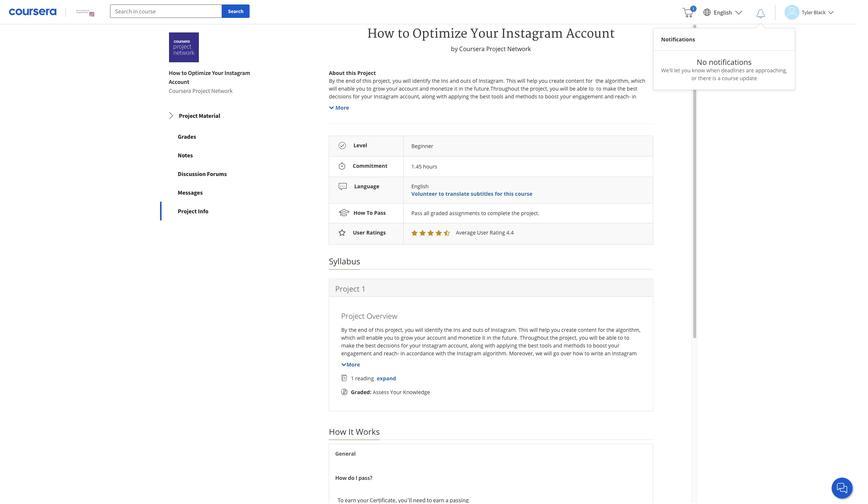 Task type: vqa. For each thing, say whether or not it's contained in the screenshot.
grow within 'About this Project By the end of this project, you will identify the Ins and outs of Instagram. This will help you create content for  the algorithm, which will enable you to grow your account and monetize it in the future.Throughout the project, you will be able to  to make the best decisions for your Instagram account, along with applying the best tools and methods to boost your engagement and reach- in accordance with the Instagram algorithm. Moreover, we will go over how to write an Instagram bio and we will use different tools to create Instagram story highlights that are essential for your business. This guided project is best for Instagram users who are looking towards growing their account and increasing their business presence through Instagram In this project we will use some free tools like Canva, which will help you make different designs easily and the best thing about Canva is that it's free!'
yes



Task type: locate. For each thing, give the bounding box(es) containing it.
1 user from the left
[[353, 229, 365, 236]]

material
[[199, 112, 220, 119]]

0 horizontal spatial applying
[[449, 93, 469, 100]]

1 horizontal spatial along
[[470, 342, 484, 349]]

0 horizontal spatial account
[[169, 78, 189, 85]]

works
[[356, 426, 380, 437]]

instagram. up future.
[[491, 327, 517, 334]]

project
[[358, 116, 375, 124], [345, 140, 362, 147], [341, 366, 358, 373], [403, 374, 420, 381]]

1 vertical spatial your
[[212, 69, 224, 77]]

this
[[346, 69, 356, 77], [363, 77, 372, 84], [335, 140, 344, 147], [504, 190, 514, 197], [375, 327, 384, 334], [393, 374, 402, 381]]

assess
[[373, 389, 389, 396]]

throughout
[[520, 334, 549, 341]]

algorithm.
[[405, 101, 431, 108], [483, 350, 508, 357]]

towards inside by the end of this project, you will identify the ins and outs of instagram. this will help you create content for  the algorithm, which will enable you to grow your account and monetize it in the future. throughout the project, you will be able to  to make the best decisions for your instagram account, along with applying the best tools and methods to boost your engagement and reach- in accordance with the instagram algorithm. moreover, we will go over how to write an instagram bio and we will use different tools to create instagram story highlights that are essential for your business. this guided project is best for instagram users who are looking towards growing their account and increasing their business presence through instagramin this project we will use some free tools like canva, which will help you make different designs easily and the best thing about canva is that it's free!
[[466, 366, 486, 373]]

essential
[[431, 109, 452, 116], [533, 358, 554, 365]]

story inside by the end of this project, you will identify the ins and outs of instagram. this will help you create content for  the algorithm, which will enable you to grow your account and monetize it in the future. throughout the project, you will be able to  to make the best decisions for your instagram account, along with applying the best tools and methods to boost your engagement and reach- in accordance with the instagram algorithm. moreover, we will go over how to write an instagram bio and we will use different tools to create instagram story highlights that are essential for your business. this guided project is best for instagram users who are looking towards growing their account and increasing their business presence through instagramin this project we will use some free tools like canva, which will help you make different designs easily and the best thing about canva is that it's free!
[[474, 358, 486, 365]]

bio inside by the end of this project, you will identify the ins and outs of instagram. this will help you create content for  the algorithm, which will enable you to grow your account and monetize it in the future. throughout the project, you will be able to  to make the best decisions for your instagram account, along with applying the best tools and methods to boost your engagement and reach- in accordance with the instagram algorithm. moreover, we will go over how to write an instagram bio and we will use different tools to create instagram story highlights that are essential for your business. this guided project is best for instagram users who are looking towards growing their account and increasing their business presence through instagramin this project we will use some free tools like canva, which will help you make different designs easily and the best thing about canva is that it's free!
[[341, 358, 349, 365]]

1 vertical spatial methods
[[564, 342, 586, 349]]

it's inside by the end of this project, you will identify the ins and outs of instagram. this will help you create content for  the algorithm, which will enable you to grow your account and monetize it in the future. throughout the project, you will be able to  to make the best decisions for your instagram account, along with applying the best tools and methods to boost your engagement and reach- in accordance with the instagram algorithm. moreover, we will go over how to write an instagram bio and we will use different tools to create instagram story highlights that are essential for your business. this guided project is best for instagram users who are looking towards growing their account and increasing their business presence through instagramin this project we will use some free tools like canva, which will help you make different designs easily and the best thing about canva is that it's free!
[[435, 381, 442, 388]]

0 horizontal spatial story
[[372, 109, 384, 116]]

user
[[353, 229, 365, 236], [477, 229, 489, 236]]

1 horizontal spatial free!
[[443, 381, 454, 388]]

1 vertical spatial free!
[[443, 381, 454, 388]]

canva, inside about this project by the end of this project, you will identify the ins and outs of instagram. this will help you create content for  the algorithm, which will enable you to grow your account and monetize it in the future.throughout the project, you will be able to  to make the best decisions for your instagram account, along with applying the best tools and methods to boost your engagement and reach- in accordance with the instagram algorithm. moreover, we will go over how to write an instagram bio and we will use different tools to create instagram story highlights that are essential for your business. this guided project is best for instagram users who are looking towards growing their account and increasing their business presence through instagram in this project we will use some free tools like canva, which will help you make different designs easily and the best thing about canva is that it's free!
[[440, 140, 457, 147]]

by down project overview
[[341, 327, 347, 334]]

more button
[[329, 104, 349, 112], [341, 361, 360, 369]]

write inside about this project by the end of this project, you will identify the ins and outs of instagram. this will help you create content for  the algorithm, which will enable you to grow your account and monetize it in the future.throughout the project, you will be able to  to make the best decisions for your instagram account, along with applying the best tools and methods to boost your engagement and reach- in accordance with the instagram algorithm. moreover, we will go over how to write an instagram bio and we will use different tools to create instagram story highlights that are essential for your business. this guided project is best for instagram users who are looking towards growing their account and increasing their business presence through instagram in this project we will use some free tools like canva, which will help you make different designs easily and the best thing about canva is that it's free!
[[514, 101, 526, 108]]

through up the assignment image
[[341, 374, 361, 381]]

0 vertical spatial decisions
[[329, 93, 352, 100]]

you inside notifications no notifications we'll let you know when deadlines are approaching, or there is a course update
[[682, 67, 691, 74]]

an inside about this project by the end of this project, you will identify the ins and outs of instagram. this will help you create content for  the algorithm, which will enable you to grow your account and monetize it in the future.throughout the project, you will be able to  to make the best decisions for your instagram account, along with applying the best tools and methods to boost your engagement and reach- in accordance with the instagram algorithm. moreover, we will go over how to write an instagram bio and we will use different tools to create instagram story highlights that are essential for your business. this guided project is best for instagram users who are looking towards growing their account and increasing their business presence through instagram in this project we will use some free tools like canva, which will help you make different designs easily and the best thing about canva is that it's free!
[[527, 101, 534, 108]]

hide notifications image
[[757, 9, 766, 18]]

more button up stacked file image
[[341, 361, 360, 369]]

highlights inside about this project by the end of this project, you will identify the ins and outs of instagram. this will help you create content for  the algorithm, which will enable you to grow your account and monetize it in the future.throughout the project, you will be able to  to make the best decisions for your instagram account, along with applying the best tools and methods to boost your engagement and reach- in accordance with the instagram algorithm. moreover, we will go over how to write an instagram bio and we will use different tools to create instagram story highlights that are essential for your business. this guided project is best for instagram users who are looking towards growing their account and increasing their business presence through instagram in this project we will use some free tools like canva, which will help you make different designs easily and the best thing about canva is that it's free!
[[385, 109, 409, 116]]

project inside dropdown button
[[179, 112, 198, 119]]

0 vertical spatial be
[[570, 85, 576, 92]]

there
[[698, 75, 712, 82]]

assignment image
[[341, 389, 348, 396]]

account
[[566, 26, 615, 41], [169, 78, 189, 85]]

0 horizontal spatial like
[[431, 140, 439, 147]]

project right in on the top left of page
[[345, 140, 362, 147]]

1 horizontal spatial monetize
[[458, 334, 481, 341]]

notifications
[[709, 57, 752, 67]]

1 horizontal spatial guided
[[612, 358, 629, 365]]

0 vertical spatial course
[[722, 75, 739, 82]]

0 horizontal spatial able
[[577, 85, 588, 92]]

0 horizontal spatial about
[[387, 381, 401, 388]]

enable down project overview
[[366, 334, 383, 341]]

about
[[329, 69, 345, 77]]

network inside "how to optimize your instagram account coursera project network"
[[211, 87, 233, 94]]

users up the knowledge
[[411, 366, 425, 373]]

1 horizontal spatial your
[[391, 389, 402, 396]]

0 vertical spatial it's
[[362, 148, 368, 155]]

by
[[329, 77, 335, 84], [341, 327, 347, 334]]

instagram. inside about this project by the end of this project, you will identify the ins and outs of instagram. this will help you create content for  the algorithm, which will enable you to grow your account and monetize it in the future.throughout the project, you will be able to  to make the best decisions for your instagram account, along with applying the best tools and methods to boost your engagement and reach- in accordance with the instagram algorithm. moreover, we will go over how to write an instagram bio and we will use different tools to create instagram story highlights that are essential for your business. this guided project is best for instagram users who are looking towards growing their account and increasing their business presence through instagram in this project we will use some free tools like canva, which will help you make different designs easily and the best thing about canva is that it's free!
[[479, 77, 505, 84]]

english up volunteer in the top of the page
[[412, 183, 429, 190]]

course down deadlines
[[722, 75, 739, 82]]

instagram. up future.throughout
[[479, 77, 505, 84]]

network
[[508, 45, 531, 53], [211, 87, 233, 94]]

1 vertical spatial moreover,
[[509, 350, 534, 357]]

by down about
[[329, 77, 335, 84]]

your inside how to optimize your instagram account by coursera project network
[[471, 26, 499, 41]]

free!
[[370, 148, 381, 155], [443, 381, 454, 388]]

1 vertical spatial by
[[341, 327, 347, 334]]

1 vertical spatial essential
[[533, 358, 554, 365]]

more up stacked file image
[[347, 361, 360, 368]]

looking inside about this project by the end of this project, you will identify the ins and outs of instagram. this will help you create content for  the algorithm, which will enable you to grow your account and monetize it in the future.throughout the project, you will be able to  to make the best decisions for your instagram account, along with applying the best tools and methods to boost your engagement and reach- in accordance with the instagram algorithm. moreover, we will go over how to write an instagram bio and we will use different tools to create instagram story highlights that are essential for your business. this guided project is best for instagram users who are looking towards growing their account and increasing their business presence through instagram in this project we will use some free tools like canva, which will help you make different designs easily and the best thing about canva is that it's free!
[[464, 116, 482, 124]]

0 vertical spatial canva,
[[440, 140, 457, 147]]

easily inside about this project by the end of this project, you will identify the ins and outs of instagram. this will help you create content for  the algorithm, which will enable you to grow your account and monetize it in the future.throughout the project, you will be able to  to make the best decisions for your instagram account, along with applying the best tools and methods to boost your engagement and reach- in accordance with the instagram algorithm. moreover, we will go over how to write an instagram bio and we will use different tools to create instagram story highlights that are essential for your business. this guided project is best for instagram users who are looking towards growing their account and increasing their business presence through instagram in this project we will use some free tools like canva, which will help you make different designs easily and the best thing about canva is that it's free!
[[563, 140, 576, 147]]

1.45 hours
[[412, 163, 437, 170]]

1 horizontal spatial highlights
[[487, 358, 511, 365]]

0 vertical spatial accordance
[[329, 101, 357, 108]]

0 horizontal spatial over
[[483, 101, 494, 108]]

through up in on the top left of page
[[329, 124, 349, 131]]

commitment
[[353, 162, 388, 169]]

highlights
[[385, 109, 409, 116], [487, 358, 511, 365]]

1 horizontal spatial like
[[489, 374, 497, 381]]

0 horizontal spatial users
[[411, 366, 425, 373]]

0 horizontal spatial easily
[[563, 140, 576, 147]]

about inside by the end of this project, you will identify the ins and outs of instagram. this will help you create content for  the algorithm, which will enable you to grow your account and monetize it in the future. throughout the project, you will be able to  to make the best decisions for your instagram account, along with applying the best tools and methods to boost your engagement and reach- in accordance with the instagram algorithm. moreover, we will go over how to write an instagram bio and we will use different tools to create instagram story highlights that are essential for your business. this guided project is best for instagram users who are looking towards growing their account and increasing their business presence through instagramin this project we will use some free tools like canva, which will help you make different designs easily and the best thing about canva is that it's free!
[[387, 381, 401, 388]]

monetize inside about this project by the end of this project, you will identify the ins and outs of instagram. this will help you create content for  the algorithm, which will enable you to grow your account and monetize it in the future.throughout the project, you will be able to  to make the best decisions for your instagram account, along with applying the best tools and methods to boost your engagement and reach- in accordance with the instagram algorithm. moreover, we will go over how to write an instagram bio and we will use different tools to create instagram story highlights that are essential for your business. this guided project is best for instagram users who are looking towards growing their account and increasing their business presence through instagram in this project we will use some free tools like canva, which will help you make different designs easily and the best thing about canva is that it's free!
[[430, 85, 453, 92]]

1 horizontal spatial network
[[508, 45, 531, 53]]

towards inside about this project by the end of this project, you will identify the ins and outs of instagram. this will help you create content for  the algorithm, which will enable you to grow your account and monetize it in the future.throughout the project, you will be able to  to make the best decisions for your instagram account, along with applying the best tools and methods to boost your engagement and reach- in accordance with the instagram algorithm. moreover, we will go over how to write an instagram bio and we will use different tools to create instagram story highlights that are essential for your business. this guided project is best for instagram users who are looking towards growing their account and increasing their business presence through instagram in this project we will use some free tools like canva, which will help you make different designs easily and the best thing about canva is that it's free!
[[483, 116, 503, 124]]

0 vertical spatial over
[[483, 101, 494, 108]]

reach- inside by the end of this project, you will identify the ins and outs of instagram. this will help you create content for  the algorithm, which will enable you to grow your account and monetize it in the future. throughout the project, you will be able to  to make the best decisions for your instagram account, along with applying the best tools and methods to boost your engagement and reach- in accordance with the instagram algorithm. moreover, we will go over how to write an instagram bio and we will use different tools to create instagram story highlights that are essential for your business. this guided project is best for instagram users who are looking towards growing their account and increasing their business presence through instagramin this project we will use some free tools like canva, which will help you make different designs easily and the best thing about canva is that it's free!
[[384, 350, 399, 357]]

bio
[[561, 101, 569, 108], [341, 358, 349, 365]]

1 vertical spatial content
[[578, 327, 597, 334]]

content
[[566, 77, 585, 84], [578, 327, 597, 334]]

english for english
[[714, 8, 732, 16]]

1 horizontal spatial free
[[464, 374, 474, 381]]

english right shopping cart: 1 item image
[[714, 8, 732, 16]]

free inside by the end of this project, you will identify the ins and outs of instagram. this will help you create content for  the algorithm, which will enable you to grow your account and monetize it in the future. throughout the project, you will be able to  to make the best decisions for your instagram account, along with applying the best tools and methods to boost your engagement and reach- in accordance with the instagram algorithm. moreover, we will go over how to write an instagram bio and we will use different tools to create instagram story highlights that are essential for your business. this guided project is best for instagram users who are looking towards growing their account and increasing their business presence through instagramin this project we will use some free tools like canva, which will help you make different designs easily and the best thing about canva is that it's free!
[[464, 374, 474, 381]]

monetize inside by the end of this project, you will identify the ins and outs of instagram. this will help you create content for  the algorithm, which will enable you to grow your account and monetize it in the future. throughout the project, you will be able to  to make the best decisions for your instagram account, along with applying the best tools and methods to boost your engagement and reach- in accordance with the instagram algorithm. moreover, we will go over how to write an instagram bio and we will use different tools to create instagram story highlights that are essential for your business. this guided project is best for instagram users who are looking towards growing their account and increasing their business presence through instagramin this project we will use some free tools like canva, which will help you make different designs easily and the best thing about canva is that it's free!
[[458, 334, 481, 341]]

canva up the knowledge
[[403, 381, 418, 388]]

project
[[486, 45, 506, 53], [358, 69, 376, 77], [192, 87, 210, 94], [179, 112, 198, 119], [178, 208, 197, 215], [335, 284, 360, 294], [341, 311, 365, 321]]

0 vertical spatial boost
[[545, 93, 559, 100]]

optimize inside how to optimize your instagram account by coursera project network
[[413, 26, 468, 41]]

0 horizontal spatial reach-
[[384, 350, 399, 357]]

their
[[525, 116, 537, 124], [596, 116, 607, 124], [508, 366, 520, 373], [579, 366, 590, 373]]

1 vertical spatial enable
[[366, 334, 383, 341]]

story
[[372, 109, 384, 116], [474, 358, 486, 365]]

looking
[[464, 116, 482, 124], [447, 366, 465, 373]]

project up stacked file image
[[341, 366, 358, 373]]

easily inside by the end of this project, you will identify the ins and outs of instagram. this will help you create content for  the algorithm, which will enable you to grow your account and monetize it in the future. throughout the project, you will be able to  to make the best decisions for your instagram account, along with applying the best tools and methods to boost your engagement and reach- in accordance with the instagram algorithm. moreover, we will go over how to write an instagram bio and we will use different tools to create instagram story highlights that are essential for your business. this guided project is best for instagram users who are looking towards growing their account and increasing their business presence through instagramin this project we will use some free tools like canva, which will help you make different designs easily and the best thing about canva is that it's free!
[[621, 374, 634, 381]]

by inside by the end of this project, you will identify the ins and outs of instagram. this will help you create content for  the algorithm, which will enable you to grow your account and monetize it in the future. throughout the project, you will be able to  to make the best decisions for your instagram account, along with applying the best tools and methods to boost your engagement and reach- in accordance with the instagram algorithm. moreover, we will go over how to write an instagram bio and we will use different tools to create instagram story highlights that are essential for your business. this guided project is best for instagram users who are looking towards growing their account and increasing their business presence through instagramin this project we will use some free tools like canva, which will help you make different designs easily and the best thing about canva is that it's free!
[[341, 327, 347, 334]]

create
[[549, 77, 565, 84], [329, 109, 344, 116], [562, 327, 577, 334], [431, 358, 446, 365]]

presence inside by the end of this project, you will identify the ins and outs of instagram. this will help you create content for  the algorithm, which will enable you to grow your account and monetize it in the future. throughout the project, you will be able to  to make the best decisions for your instagram account, along with applying the best tools and methods to boost your engagement and reach- in accordance with the instagram algorithm. moreover, we will go over how to write an instagram bio and we will use different tools to create instagram story highlights that are essential for your business. this guided project is best for instagram users who are looking towards growing their account and increasing their business presence through instagramin this project we will use some free tools like canva, which will help you make different designs easily and the best thing about canva is that it's free!
[[614, 366, 636, 373]]

about this project by the end of this project, you will identify the ins and outs of instagram. this will help you create content for  the algorithm, which will enable you to grow your account and monetize it in the future.throughout the project, you will be able to  to make the best decisions for your instagram account, along with applying the best tools and methods to boost your engagement and reach- in accordance with the instagram algorithm. moreover, we will go over how to write an instagram bio and we will use different tools to create instagram story highlights that are essential for your business. this guided project is best for instagram users who are looking towards growing their account and increasing their business presence through instagram in this project we will use some free tools like canva, which will help you make different designs easily and the best thing about canva is that it's free!
[[329, 69, 655, 155]]

enable down about
[[338, 85, 355, 92]]

applying inside about this project by the end of this project, you will identify the ins and outs of instagram. this will help you create content for  the algorithm, which will enable you to grow your account and monetize it in the future.throughout the project, you will be able to  to make the best decisions for your instagram account, along with applying the best tools and methods to boost your engagement and reach- in accordance with the instagram algorithm. moreover, we will go over how to write an instagram bio and we will use different tools to create instagram story highlights that are essential for your business. this guided project is best for instagram users who are looking towards growing their account and increasing their business presence through instagram in this project we will use some free tools like canva, which will help you make different designs easily and the best thing about canva is that it's free!
[[449, 93, 469, 100]]

increasing inside by the end of this project, you will identify the ins and outs of instagram. this will help you create content for  the algorithm, which will enable you to grow your account and monetize it in the future. throughout the project, you will be able to  to make the best decisions for your instagram account, along with applying the best tools and methods to boost your engagement and reach- in accordance with the instagram algorithm. moreover, we will go over how to write an instagram bio and we will use different tools to create instagram story highlights that are essential for your business. this guided project is best for instagram users who are looking towards growing their account and increasing their business presence through instagramin this project we will use some free tools like canva, which will help you make different designs easily and the best thing about canva is that it's free!
[[552, 366, 577, 373]]

0 vertical spatial more button
[[329, 104, 349, 112]]

business.
[[475, 109, 497, 116], [576, 358, 599, 365]]

0 vertical spatial bio
[[561, 101, 569, 108]]

who
[[443, 116, 453, 124], [426, 366, 436, 373]]

1 horizontal spatial it's
[[435, 381, 442, 388]]

1 vertical spatial network
[[211, 87, 233, 94]]

presence inside about this project by the end of this project, you will identify the ins and outs of instagram. this will help you create content for  the algorithm, which will enable you to grow your account and monetize it in the future.throughout the project, you will be able to  to make the best decisions for your instagram account, along with applying the best tools and methods to boost your engagement and reach- in accordance with the instagram algorithm. moreover, we will go over how to write an instagram bio and we will use different tools to create instagram story highlights that are essential for your business. this guided project is best for instagram users who are looking towards growing their account and increasing their business presence through instagram in this project we will use some free tools like canva, which will help you make different designs easily and the best thing about canva is that it's free!
[[631, 116, 653, 124]]

thing inside about this project by the end of this project, you will identify the ins and outs of instagram. this will help you create content for  the algorithm, which will enable you to grow your account and monetize it in the future.throughout the project, you will be able to  to make the best decisions for your instagram account, along with applying the best tools and methods to boost your engagement and reach- in accordance with the instagram algorithm. moreover, we will go over how to write an instagram bio and we will use different tools to create instagram story highlights that are essential for your business. this guided project is best for instagram users who are looking towards growing their account and increasing their business presence through instagram in this project we will use some free tools like canva, which will help you make different designs easily and the best thing about canva is that it's free!
[[609, 140, 622, 147]]

project,
[[373, 77, 391, 84], [530, 85, 549, 92], [385, 327, 404, 334], [560, 334, 578, 341]]

how inside how to optimize your instagram account by coursera project network
[[368, 26, 395, 41]]

is
[[713, 75, 717, 82], [377, 116, 381, 124], [345, 148, 349, 155], [360, 366, 364, 373], [419, 381, 423, 388]]

essential inside about this project by the end of this project, you will identify the ins and outs of instagram. this will help you create content for  the algorithm, which will enable you to grow your account and monetize it in the future.throughout the project, you will be able to  to make the best decisions for your instagram account, along with applying the best tools and methods to boost your engagement and reach- in accordance with the instagram algorithm. moreover, we will go over how to write an instagram bio and we will use different tools to create instagram story highlights that are essential for your business. this guided project is best for instagram users who are looking towards growing their account and increasing their business presence through instagram in this project we will use some free tools like canva, which will help you make different designs easily and the best thing about canva is that it's free!
[[431, 109, 452, 116]]

1 vertical spatial like
[[489, 374, 497, 381]]

write
[[514, 101, 526, 108], [591, 350, 604, 357]]

coursera image
[[9, 6, 56, 18]]

optimize up by
[[413, 26, 468, 41]]

1 horizontal spatial accordance
[[407, 350, 434, 357]]

for inside english volunteer to translate subtitles for this course
[[495, 190, 503, 197]]

more button down about
[[329, 104, 349, 112]]

accordance inside by the end of this project, you will identify the ins and outs of instagram. this will help you create content for  the algorithm, which will enable you to grow your account and monetize it in the future. throughout the project, you will be able to  to make the best decisions for your instagram account, along with applying the best tools and methods to boost your engagement and reach- in accordance with the instagram algorithm. moreover, we will go over how to write an instagram bio and we will use different tools to create instagram story highlights that are essential for your business. this guided project is best for instagram users who are looking towards growing their account and increasing their business presence through instagramin this project we will use some free tools like canva, which will help you make different designs easily and the best thing about canva is that it's free!
[[407, 350, 434, 357]]

pass left all at the top of the page
[[412, 210, 423, 217]]

ins inside about this project by the end of this project, you will identify the ins and outs of instagram. this will help you create content for  the algorithm, which will enable you to grow your account and monetize it in the future.throughout the project, you will be able to  to make the best decisions for your instagram account, along with applying the best tools and methods to boost your engagement and reach- in accordance with the instagram algorithm. moreover, we will go over how to write an instagram bio and we will use different tools to create instagram story highlights that are essential for your business. this guided project is best for instagram users who are looking towards growing their account and increasing their business presence through instagram in this project we will use some free tools like canva, which will help you make different designs easily and the best thing about canva is that it's free!
[[441, 77, 449, 84]]

network inside how to optimize your instagram account by coursera project network
[[508, 45, 531, 53]]

more for the bottom more button
[[347, 361, 360, 368]]

account for how to optimize your instagram account coursera project network
[[169, 78, 189, 85]]

complete
[[488, 210, 511, 217]]

0 vertical spatial by
[[329, 77, 335, 84]]

1 horizontal spatial write
[[591, 350, 604, 357]]

canva
[[329, 148, 344, 155], [403, 381, 418, 388]]

1 vertical spatial boost
[[593, 342, 607, 349]]

about
[[623, 140, 637, 147], [387, 381, 401, 388]]

0 vertical spatial monetize
[[430, 85, 453, 92]]

0 horizontal spatial moreover,
[[432, 101, 457, 108]]

0 horizontal spatial business.
[[475, 109, 497, 116]]

decisions inside about this project by the end of this project, you will identify the ins and outs of instagram. this will help you create content for  the algorithm, which will enable you to grow your account and monetize it in the future.throughout the project, you will be able to  to make the best decisions for your instagram account, along with applying the best tools and methods to boost your engagement and reach- in accordance with the instagram algorithm. moreover, we will go over how to write an instagram bio and we will use different tools to create instagram story highlights that are essential for your business. this guided project is best for instagram users who are looking towards growing their account and increasing their business presence through instagram in this project we will use some free tools like canva, which will help you make different designs easily and the best thing about canva is that it's free!
[[329, 93, 352, 100]]

0 vertical spatial increasing
[[569, 116, 594, 124]]

1 horizontal spatial moreover,
[[509, 350, 534, 357]]

0 vertical spatial reach-
[[615, 93, 631, 100]]

write inside by the end of this project, you will identify the ins and outs of instagram. this will help you create content for  the algorithm, which will enable you to grow your account and monetize it in the future. throughout the project, you will be able to  to make the best decisions for your instagram account, along with applying the best tools and methods to boost your engagement and reach- in accordance with the instagram algorithm. moreover, we will go over how to write an instagram bio and we will use different tools to create instagram story highlights that are essential for your business. this guided project is best for instagram users who are looking towards growing their account and increasing their business presence through instagramin this project we will use some free tools like canva, which will help you make different designs easily and the best thing about canva is that it's free!
[[591, 350, 604, 357]]

coursera up project material
[[169, 87, 191, 94]]

expand button
[[377, 375, 396, 383]]

engagement
[[573, 93, 603, 100], [341, 350, 372, 357]]

ins
[[441, 77, 449, 84], [454, 327, 461, 334]]

0 vertical spatial optimize
[[413, 26, 468, 41]]

1 vertical spatial be
[[599, 334, 605, 341]]

how for how do i pass?
[[335, 474, 347, 482]]

looking inside by the end of this project, you will identify the ins and outs of instagram. this will help you create content for  the algorithm, which will enable you to grow your account and monetize it in the future. throughout the project, you will be able to  to make the best decisions for your instagram account, along with applying the best tools and methods to boost your engagement and reach- in accordance with the instagram algorithm. moreover, we will go over how to write an instagram bio and we will use different tools to create instagram story highlights that are essential for your business. this guided project is best for instagram users who are looking towards growing their account and increasing their business presence through instagramin this project we will use some free tools like canva, which will help you make different designs easily and the best thing about canva is that it's free!
[[447, 366, 465, 373]]

user left rating
[[477, 229, 489, 236]]

0 horizontal spatial free
[[406, 140, 416, 147]]

0 vertical spatial growing
[[504, 116, 524, 124]]

who inside about this project by the end of this project, you will identify the ins and outs of instagram. this will help you create content for  the algorithm, which will enable you to grow your account and monetize it in the future.throughout the project, you will be able to  to make the best decisions for your instagram account, along with applying the best tools and methods to boost your engagement and reach- in accordance with the instagram algorithm. moreover, we will go over how to write an instagram bio and we will use different tools to create instagram story highlights that are essential for your business. this guided project is best for instagram users who are looking towards growing their account and increasing their business presence through instagram in this project we will use some free tools like canva, which will help you make different designs easily and the best thing about canva is that it's free!
[[443, 116, 453, 124]]

growing down future.throughout
[[504, 116, 524, 124]]

0 vertical spatial like
[[431, 140, 439, 147]]

free
[[406, 140, 416, 147], [464, 374, 474, 381]]

coursera project network image
[[169, 32, 199, 62]]

along inside about this project by the end of this project, you will identify the ins and outs of instagram. this will help you create content for  the algorithm, which will enable you to grow your account and monetize it in the future.throughout the project, you will be able to  to make the best decisions for your instagram account, along with applying the best tools and methods to boost your engagement and reach- in accordance with the instagram algorithm. moreover, we will go over how to write an instagram bio and we will use different tools to create instagram story highlights that are essential for your business. this guided project is best for instagram users who are looking towards growing their account and increasing their business presence through instagram in this project we will use some free tools like canva, which will help you make different designs easily and the best thing about canva is that it's free!
[[422, 93, 435, 100]]

instagram inside "how to optimize your instagram account coursera project network"
[[225, 69, 250, 77]]

1 vertical spatial it's
[[435, 381, 442, 388]]

0 vertical spatial designs
[[543, 140, 561, 147]]

optimize for how to optimize your instagram account by coursera project network
[[413, 26, 468, 41]]

1 vertical spatial algorithm,
[[616, 327, 641, 334]]

presence
[[631, 116, 653, 124], [614, 366, 636, 373]]

project 1
[[335, 284, 366, 294]]

0 vertical spatial who
[[443, 116, 453, 124]]

0 vertical spatial end
[[346, 77, 355, 84]]

0 horizontal spatial boost
[[545, 93, 559, 100]]

are
[[746, 67, 754, 74], [421, 109, 429, 116], [455, 116, 463, 124], [523, 358, 531, 365], [438, 366, 446, 373]]

highlights inside by the end of this project, you will identify the ins and outs of instagram. this will help you create content for  the algorithm, which will enable you to grow your account and monetize it in the future. throughout the project, you will be able to  to make the best decisions for your instagram account, along with applying the best tools and methods to boost your engagement and reach- in accordance with the instagram algorithm. moreover, we will go over how to write an instagram bio and we will use different tools to create instagram story highlights that are essential for your business. this guided project is best for instagram users who are looking towards growing their account and increasing their business presence through instagramin this project we will use some free tools like canva, which will help you make different designs easily and the best thing about canva is that it's free!
[[487, 358, 511, 365]]

english inside 'button'
[[714, 8, 732, 16]]

1 vertical spatial account
[[169, 78, 189, 85]]

1 vertical spatial towards
[[466, 366, 486, 373]]

account,
[[400, 93, 421, 100], [448, 342, 469, 349]]

english button
[[701, 0, 746, 24]]

1 vertical spatial coursera
[[169, 87, 191, 94]]

decisions down overview
[[377, 342, 400, 349]]

1 vertical spatial account,
[[448, 342, 469, 349]]

1 horizontal spatial users
[[428, 116, 442, 124]]

business inside about this project by the end of this project, you will identify the ins and outs of instagram. this will help you create content for  the algorithm, which will enable you to grow your account and monetize it in the future.throughout the project, you will be able to  to make the best decisions for your instagram account, along with applying the best tools and methods to boost your engagement and reach- in accordance with the instagram algorithm. moreover, we will go over how to write an instagram bio and we will use different tools to create instagram story highlights that are essential for your business. this guided project is best for instagram users who are looking towards growing their account and increasing their business presence through instagram in this project we will use some free tools like canva, which will help you make different designs easily and the best thing about canva is that it's free!
[[608, 116, 630, 124]]

users
[[428, 116, 442, 124], [411, 366, 425, 373]]

1 vertical spatial designs
[[601, 374, 619, 381]]

that
[[410, 109, 420, 116], [351, 148, 360, 155], [512, 358, 522, 365], [424, 381, 434, 388]]

designs inside by the end of this project, you will identify the ins and outs of instagram. this will help you create content for  the algorithm, which will enable you to grow your account and monetize it in the future. throughout the project, you will be able to  to make the best decisions for your instagram account, along with applying the best tools and methods to boost your engagement and reach- in accordance with the instagram algorithm. moreover, we will go over how to write an instagram bio and we will use different tools to create instagram story highlights that are essential for your business. this guided project is best for instagram users who are looking towards growing their account and increasing their business presence through instagramin this project we will use some free tools like canva, which will help you make different designs easily and the best thing about canva is that it's free!
[[601, 374, 619, 381]]

methods inside about this project by the end of this project, you will identify the ins and outs of instagram. this will help you create content for  the algorithm, which will enable you to grow your account and monetize it in the future.throughout the project, you will be able to  to make the best decisions for your instagram account, along with applying the best tools and methods to boost your engagement and reach- in accordance with the instagram algorithm. moreover, we will go over how to write an instagram bio and we will use different tools to create instagram story highlights that are essential for your business. this guided project is best for instagram users who are looking towards growing their account and increasing their business presence through instagram in this project we will use some free tools like canva, which will help you make different designs easily and the best thing about canva is that it's free!
[[516, 93, 537, 100]]

by
[[451, 45, 458, 53]]

how inside "how to optimize your instagram account coursera project network"
[[169, 69, 180, 77]]

moreover, inside by the end of this project, you will identify the ins and outs of instagram. this will help you create content for  the algorithm, which will enable you to grow your account and monetize it in the future. throughout the project, you will be able to  to make the best decisions for your instagram account, along with applying the best tools and methods to boost your engagement and reach- in accordance with the instagram algorithm. moreover, we will go over how to write an instagram bio and we will use different tools to create instagram story highlights that are essential for your business. this guided project is best for instagram users who are looking towards growing their account and increasing their business presence through instagramin this project we will use some free tools like canva, which will help you make different designs easily and the best thing about canva is that it's free!
[[509, 350, 534, 357]]

who inside by the end of this project, you will identify the ins and outs of instagram. this will help you create content for  the algorithm, which will enable you to grow your account and monetize it in the future. throughout the project, you will be able to  to make the best decisions for your instagram account, along with applying the best tools and methods to boost your engagement and reach- in accordance with the instagram algorithm. moreover, we will go over how to write an instagram bio and we will use different tools to create instagram story highlights that are essential for your business. this guided project is best for instagram users who are looking towards growing their account and increasing their business presence through instagramin this project we will use some free tools like canva, which will help you make different designs easily and the best thing about canva is that it's free!
[[426, 366, 436, 373]]

user left the ratings
[[353, 229, 365, 236]]

how inside by the end of this project, you will identify the ins and outs of instagram. this will help you create content for  the algorithm, which will enable you to grow your account and monetize it in the future. throughout the project, you will be able to  to make the best decisions for your instagram account, along with applying the best tools and methods to boost your engagement and reach- in accordance with the instagram algorithm. moreover, we will go over how to write an instagram bio and we will use different tools to create instagram story highlights that are essential for your business. this guided project is best for instagram users who are looking towards growing their account and increasing their business presence through instagramin this project we will use some free tools like canva, which will help you make different designs easily and the best thing about canva is that it's free!
[[573, 350, 584, 357]]

0 vertical spatial easily
[[563, 140, 576, 147]]

1 horizontal spatial it
[[482, 334, 486, 341]]

reading
[[355, 375, 374, 382]]

0 vertical spatial outs
[[461, 77, 471, 84]]

1 horizontal spatial algorithm.
[[483, 350, 508, 357]]

that down future.
[[512, 358, 522, 365]]

1 right stacked file image
[[351, 375, 354, 382]]

0 vertical spatial identify
[[412, 77, 431, 84]]

:
[[370, 389, 372, 396]]

0 horizontal spatial account,
[[400, 93, 421, 100]]

0 vertical spatial methods
[[516, 93, 537, 100]]

make
[[603, 85, 616, 92], [505, 140, 519, 147], [341, 342, 355, 349], [563, 374, 577, 381]]

2 user from the left
[[477, 229, 489, 236]]

1 up project overview
[[362, 284, 366, 294]]

engagement inside by the end of this project, you will identify the ins and outs of instagram. this will help you create content for  the algorithm, which will enable you to grow your account and monetize it in the future. throughout the project, you will be able to  to make the best decisions for your instagram account, along with applying the best tools and methods to boost your engagement and reach- in accordance with the instagram algorithm. moreover, we will go over how to write an instagram bio and we will use different tools to create instagram story highlights that are essential for your business. this guided project is best for instagram users who are looking towards growing their account and increasing their business presence through instagramin this project we will use some free tools like canva, which will help you make different designs easily and the best thing about canva is that it's free!
[[341, 350, 372, 357]]

2 vertical spatial your
[[391, 389, 402, 396]]

along
[[422, 93, 435, 100], [470, 342, 484, 349]]

this inside english volunteer to translate subtitles for this course
[[504, 190, 514, 197]]

0 vertical spatial users
[[428, 116, 442, 124]]

0 horizontal spatial highlights
[[385, 109, 409, 116]]

reach-
[[615, 93, 631, 100], [384, 350, 399, 357]]

it
[[454, 85, 458, 92], [482, 334, 486, 341]]

pass right to
[[374, 209, 386, 216]]

outs inside about this project by the end of this project, you will identify the ins and outs of instagram. this will help you create content for  the algorithm, which will enable you to grow your account and monetize it in the future.throughout the project, you will be able to  to make the best decisions for your instagram account, along with applying the best tools and methods to boost your engagement and reach- in accordance with the instagram algorithm. moreover, we will go over how to write an instagram bio and we will use different tools to create instagram story highlights that are essential for your business. this guided project is best for instagram users who are looking towards growing their account and increasing their business presence through instagram in this project we will use some free tools like canva, which will help you make different designs easily and the best thing about canva is that it's free!
[[461, 77, 471, 84]]

monetize
[[430, 85, 453, 92], [458, 334, 481, 341]]

users inside by the end of this project, you will identify the ins and outs of instagram. this will help you create content for  the algorithm, which will enable you to grow your account and monetize it in the future. throughout the project, you will be able to  to make the best decisions for your instagram account, along with applying the best tools and methods to boost your engagement and reach- in accordance with the instagram algorithm. moreover, we will go over how to write an instagram bio and we will use different tools to create instagram story highlights that are essential for your business. this guided project is best for instagram users who are looking towards growing their account and increasing their business presence through instagramin this project we will use some free tools like canva, which will help you make different designs easily and the best thing about canva is that it's free!
[[411, 366, 425, 373]]

guided
[[340, 116, 357, 124], [612, 358, 629, 365]]

content inside about this project by the end of this project, you will identify the ins and outs of instagram. this will help you create content for  the algorithm, which will enable you to grow your account and monetize it in the future.throughout the project, you will be able to  to make the best decisions for your instagram account, along with applying the best tools and methods to boost your engagement and reach- in accordance with the instagram algorithm. moreover, we will go over how to write an instagram bio and we will use different tools to create instagram story highlights that are essential for your business. this guided project is best for instagram users who are looking towards growing their account and increasing their business presence through instagram in this project we will use some free tools like canva, which will help you make different designs easily and the best thing about canva is that it's free!
[[566, 77, 585, 84]]

enable
[[338, 85, 355, 92], [366, 334, 383, 341]]

project.
[[521, 210, 540, 217]]

0 vertical spatial business.
[[475, 109, 497, 116]]

and
[[450, 77, 459, 84], [420, 85, 429, 92], [505, 93, 514, 100], [605, 93, 614, 100], [570, 101, 579, 108], [559, 116, 568, 124], [578, 140, 587, 147], [462, 327, 472, 334], [448, 334, 457, 341], [553, 342, 563, 349], [373, 350, 383, 357], [350, 358, 360, 365], [542, 366, 551, 373], [341, 381, 351, 388]]

0 horizontal spatial coursera
[[169, 87, 191, 94]]

english inside english volunteer to translate subtitles for this course
[[412, 183, 429, 190]]

coursera right by
[[460, 45, 485, 53]]

1 horizontal spatial some
[[449, 374, 463, 381]]

tyler black button
[[775, 5, 834, 20]]

in
[[459, 85, 464, 92], [632, 93, 637, 100], [487, 334, 492, 341], [401, 350, 405, 357]]

0 horizontal spatial an
[[527, 101, 534, 108]]

your inside "how to optimize your instagram account coursera project network"
[[212, 69, 224, 77]]

designs inside about this project by the end of this project, you will identify the ins and outs of instagram. this will help you create content for  the algorithm, which will enable you to grow your account and monetize it in the future.throughout the project, you will be able to  to make the best decisions for your instagram account, along with applying the best tools and methods to boost your engagement and reach- in accordance with the instagram algorithm. moreover, we will go over how to write an instagram bio and we will use different tools to create instagram story highlights that are essential for your business. this guided project is best for instagram users who are looking towards growing their account and increasing their business presence through instagram in this project we will use some free tools like canva, which will help you make different designs easily and the best thing about canva is that it's free!
[[543, 140, 561, 147]]

1 vertical spatial business
[[591, 366, 613, 373]]

0 horizontal spatial thing
[[373, 381, 386, 388]]

rating
[[490, 229, 505, 236]]

we'll
[[662, 67, 673, 74]]

engagement inside about this project by the end of this project, you will identify the ins and outs of instagram. this will help you create content for  the algorithm, which will enable you to grow your account and monetize it in the future.throughout the project, you will be able to  to make the best decisions for your instagram account, along with applying the best tools and methods to boost your engagement and reach- in accordance with the instagram algorithm. moreover, we will go over how to write an instagram bio and we will use different tools to create instagram story highlights that are essential for your business. this guided project is best for instagram users who are looking towards growing their account and increasing their business presence through instagram in this project we will use some free tools like canva, which will help you make different designs easily and the best thing about canva is that it's free!
[[573, 93, 603, 100]]

0 vertical spatial moreover,
[[432, 101, 457, 108]]

how for how to pass
[[354, 209, 365, 216]]

in
[[329, 140, 334, 147]]

english
[[714, 8, 732, 16], [412, 183, 429, 190]]

free! inside by the end of this project, you will identify the ins and outs of instagram. this will help you create content for  the algorithm, which will enable you to grow your account and monetize it in the future. throughout the project, you will be able to  to make the best decisions for your instagram account, along with applying the best tools and methods to boost your engagement and reach- in accordance with the instagram algorithm. moreover, we will go over how to write an instagram bio and we will use different tools to create instagram story highlights that are essential for your business. this guided project is best for instagram users who are looking towards growing their account and increasing their business presence through instagramin this project we will use some free tools like canva, which will help you make different designs easily and the best thing about canva is that it's free!
[[443, 381, 454, 388]]

chat with us image
[[837, 483, 849, 495]]

guided inside by the end of this project, you will identify the ins and outs of instagram. this will help you create content for  the algorithm, which will enable you to grow your account and monetize it in the future. throughout the project, you will be able to  to make the best decisions for your instagram account, along with applying the best tools and methods to boost your engagement and reach- in accordance with the instagram algorithm. moreover, we will go over how to write an instagram bio and we will use different tools to create instagram story highlights that are essential for your business. this guided project is best for instagram users who are looking towards growing their account and increasing their business presence through instagramin this project we will use some free tools like canva, which will help you make different designs easily and the best thing about canva is that it's free!
[[612, 358, 629, 365]]

1 horizontal spatial 1
[[362, 284, 366, 294]]

towards
[[483, 116, 503, 124], [466, 366, 486, 373]]

1 vertical spatial algorithm.
[[483, 350, 508, 357]]

able inside about this project by the end of this project, you will identify the ins and outs of instagram. this will help you create content for  the algorithm, which will enable you to grow your account and monetize it in the future.throughout the project, you will be able to  to make the best decisions for your instagram account, along with applying the best tools and methods to boost your engagement and reach- in accordance with the instagram algorithm. moreover, we will go over how to write an instagram bio and we will use different tools to create instagram story highlights that are essential for your business. this guided project is best for instagram users who are looking towards growing their account and increasing their business presence through instagram in this project we will use some free tools like canva, which will help you make different designs easily and the best thing about canva is that it's free!
[[577, 85, 588, 92]]

best
[[627, 85, 638, 92], [480, 93, 490, 100], [382, 116, 392, 124], [598, 140, 608, 147], [366, 342, 376, 349], [528, 342, 539, 349], [365, 366, 375, 373], [361, 381, 372, 388]]

0 horizontal spatial how
[[496, 101, 506, 108]]

canva down in on the top left of page
[[329, 148, 344, 155]]

more down about
[[336, 104, 349, 111]]

1 horizontal spatial canva,
[[498, 374, 515, 381]]

tyler black
[[802, 9, 826, 15]]

ratings
[[367, 229, 386, 236]]

story inside about this project by the end of this project, you will identify the ins and outs of instagram. this will help you create content for  the algorithm, which will enable you to grow your account and monetize it in the future.throughout the project, you will be able to  to make the best decisions for your instagram account, along with applying the best tools and methods to boost your engagement and reach- in accordance with the instagram algorithm. moreover, we will go over how to write an instagram bio and we will use different tools to create instagram story highlights that are essential for your business. this guided project is best for instagram users who are looking towards growing their account and increasing their business presence through instagram in this project we will use some free tools like canva, which will help you make different designs easily and the best thing about canva is that it's free!
[[372, 109, 384, 116]]

it inside by the end of this project, you will identify the ins and outs of instagram. this will help you create content for  the algorithm, which will enable you to grow your account and monetize it in the future. throughout the project, you will be able to  to make the best decisions for your instagram account, along with applying the best tools and methods to boost your engagement and reach- in accordance with the instagram algorithm. moreover, we will go over how to write an instagram bio and we will use different tools to create instagram story highlights that are essential for your business. this guided project is best for instagram users who are looking towards growing their account and increasing their business presence through instagramin this project we will use some free tools like canva, which will help you make different designs easily and the best thing about canva is that it's free!
[[482, 334, 486, 341]]

applying
[[449, 93, 469, 100], [497, 342, 517, 349]]

like inside by the end of this project, you will identify the ins and outs of instagram. this will help you create content for  the algorithm, which will enable you to grow your account and monetize it in the future. throughout the project, you will be able to  to make the best decisions for your instagram account, along with applying the best tools and methods to boost your engagement and reach- in accordance with the instagram algorithm. moreover, we will go over how to write an instagram bio and we will use different tools to create instagram story highlights that are essential for your business. this guided project is best for instagram users who are looking towards growing their account and increasing their business presence through instagramin this project we will use some free tools like canva, which will help you make different designs easily and the best thing about canva is that it's free!
[[489, 374, 497, 381]]

moreover, inside about this project by the end of this project, you will identify the ins and outs of instagram. this will help you create content for  the algorithm, which will enable you to grow your account and monetize it in the future.throughout the project, you will be able to  to make the best decisions for your instagram account, along with applying the best tools and methods to boost your engagement and reach- in accordance with the instagram algorithm. moreover, we will go over how to write an instagram bio and we will use different tools to create instagram story highlights that are essential for your business. this guided project is best for instagram users who are looking towards growing their account and increasing their business presence through instagram in this project we will use some free tools like canva, which will help you make different designs easily and the best thing about canva is that it's free!
[[432, 101, 457, 108]]

0 vertical spatial able
[[577, 85, 588, 92]]

some
[[391, 140, 405, 147], [449, 374, 463, 381]]

how inside about this project by the end of this project, you will identify the ins and outs of instagram. this will help you create content for  the algorithm, which will enable you to grow your account and monetize it in the future.throughout the project, you will be able to  to make the best decisions for your instagram account, along with applying the best tools and methods to boost your engagement and reach- in accordance with the instagram algorithm. moreover, we will go over how to write an instagram bio and we will use different tools to create instagram story highlights that are essential for your business. this guided project is best for instagram users who are looking towards growing their account and increasing their business presence through instagram in this project we will use some free tools like canva, which will help you make different designs easily and the best thing about canva is that it's free!
[[496, 101, 506, 108]]

users up the beginner
[[428, 116, 442, 124]]

will
[[403, 77, 411, 84], [518, 77, 526, 84], [329, 85, 337, 92], [560, 85, 568, 92], [467, 101, 475, 108], [589, 101, 597, 108], [372, 140, 380, 147], [474, 140, 482, 147], [415, 327, 423, 334], [530, 327, 538, 334], [357, 334, 365, 341], [590, 334, 598, 341], [544, 350, 552, 357], [369, 358, 377, 365], [430, 374, 438, 381], [532, 374, 540, 381]]

be
[[570, 85, 576, 92], [599, 334, 605, 341]]

1 horizontal spatial an
[[605, 350, 611, 357]]

users inside about this project by the end of this project, you will identify the ins and outs of instagram. this will help you create content for  the algorithm, which will enable you to grow your account and monetize it in the future.throughout the project, you will be able to  to make the best decisions for your instagram account, along with applying the best tools and methods to boost your engagement and reach- in accordance with the instagram algorithm. moreover, we will go over how to write an instagram bio and we will use different tools to create instagram story highlights that are essential for your business. this guided project is best for instagram users who are looking towards growing their account and increasing their business presence through instagram in this project we will use some free tools like canva, which will help you make different designs easily and the best thing about canva is that it's free!
[[428, 116, 442, 124]]

0 vertical spatial network
[[508, 45, 531, 53]]

1 vertical spatial instagram.
[[491, 327, 517, 334]]

more for more button to the top
[[336, 104, 349, 111]]

that up the knowledge
[[424, 381, 434, 388]]

0 horizontal spatial user
[[353, 229, 365, 236]]

1 vertical spatial write
[[591, 350, 604, 357]]

instagram.
[[479, 77, 505, 84], [491, 327, 517, 334]]

user ratings
[[353, 229, 386, 236]]

growing down future.
[[487, 366, 507, 373]]

Search in course text field
[[110, 4, 222, 18]]

with
[[437, 93, 447, 100], [358, 101, 369, 108], [485, 342, 495, 349], [436, 350, 446, 357]]

2 horizontal spatial your
[[471, 26, 499, 41]]

your for graded
[[391, 389, 402, 396]]

0 vertical spatial content
[[566, 77, 585, 84]]

algorithm, inside about this project by the end of this project, you will identify the ins and outs of instagram. this will help you create content for  the algorithm, which will enable you to grow your account and monetize it in the future.throughout the project, you will be able to  to make the best decisions for your instagram account, along with applying the best tools and methods to boost your engagement and reach- in accordance with the instagram algorithm. moreover, we will go over how to write an instagram bio and we will use different tools to create instagram story highlights that are essential for your business. this guided project is best for instagram users who are looking towards growing their account and increasing their business presence through instagram in this project we will use some free tools like canva, which will help you make different designs easily and the best thing about canva is that it's free!
[[605, 77, 630, 84]]

1 vertical spatial increasing
[[552, 366, 577, 373]]

some inside by the end of this project, you will identify the ins and outs of instagram. this will help you create content for  the algorithm, which will enable you to grow your account and monetize it in the future. throughout the project, you will be able to  to make the best decisions for your instagram account, along with applying the best tools and methods to boost your engagement and reach- in accordance with the instagram algorithm. moreover, we will go over how to write an instagram bio and we will use different tools to create instagram story highlights that are essential for your business. this guided project is best for instagram users who are looking towards growing their account and increasing their business presence through instagramin this project we will use some free tools like canva, which will help you make different designs easily and the best thing about canva is that it's free!
[[449, 374, 463, 381]]

course up project. on the top of the page
[[515, 190, 533, 197]]

like inside about this project by the end of this project, you will identify the ins and outs of instagram. this will help you create content for  the algorithm, which will enable you to grow your account and monetize it in the future.throughout the project, you will be able to  to make the best decisions for your instagram account, along with applying the best tools and methods to boost your engagement and reach- in accordance with the instagram algorithm. moreover, we will go over how to write an instagram bio and we will use different tools to create instagram story highlights that are essential for your business. this guided project is best for instagram users who are looking towards growing their account and increasing their business presence through instagram in this project we will use some free tools like canva, which will help you make different designs easily and the best thing about canva is that it's free!
[[431, 140, 439, 147]]

1 horizontal spatial canva
[[403, 381, 418, 388]]

end
[[346, 77, 355, 84], [358, 327, 367, 334]]

optimize down coursera project network image
[[188, 69, 211, 77]]

decisions down about
[[329, 93, 352, 100]]

an inside by the end of this project, you will identify the ins and outs of instagram. this will help you create content for  the algorithm, which will enable you to grow your account and monetize it in the future. throughout the project, you will be able to  to make the best decisions for your instagram account, along with applying the best tools and methods to boost your engagement and reach- in accordance with the instagram algorithm. moreover, we will go over how to write an instagram bio and we will use different tools to create instagram story highlights that are essential for your business. this guided project is best for instagram users who are looking towards growing their account and increasing their business presence through instagramin this project we will use some free tools like canva, which will help you make different designs easily and the best thing about canva is that it's free!
[[605, 350, 611, 357]]



Task type: describe. For each thing, give the bounding box(es) containing it.
algorithm. inside about this project by the end of this project, you will identify the ins and outs of instagram. this will help you create content for  the algorithm, which will enable you to grow your account and monetize it in the future.throughout the project, you will be able to  to make the best decisions for your instagram account, along with applying the best tools and methods to boost your engagement and reach- in accordance with the instagram algorithm. moreover, we will go over how to write an instagram bio and we will use different tools to create instagram story highlights that are essential for your business. this guided project is best for instagram users who are looking towards growing their account and increasing their business presence through instagram in this project we will use some free tools like canva, which will help you make different designs easily and the best thing about canva is that it's free!
[[405, 101, 431, 108]]

guided inside about this project by the end of this project, you will identify the ins and outs of instagram. this will help you create content for  the algorithm, which will enable you to grow your account and monetize it in the future.throughout the project, you will be able to  to make the best decisions for your instagram account, along with applying the best tools and methods to boost your engagement and reach- in accordance with the instagram algorithm. moreover, we will go over how to write an instagram bio and we will use different tools to create instagram story highlights that are essential for your business. this guided project is best for instagram users who are looking towards growing their account and increasing their business presence through instagram in this project we will use some free tools like canva, which will help you make different designs easily and the best thing about canva is that it's free!
[[340, 116, 357, 124]]

info
[[198, 208, 209, 215]]

is inside notifications no notifications we'll let you know when deadlines are approaching, or there is a course update
[[713, 75, 717, 82]]

average
[[456, 229, 476, 236]]

graded
[[351, 389, 370, 396]]

general
[[335, 450, 356, 458]]

graded
[[431, 210, 448, 217]]

subtitles
[[471, 190, 494, 197]]

some inside about this project by the end of this project, you will identify the ins and outs of instagram. this will help you create content for  the algorithm, which will enable you to grow your account and monetize it in the future.throughout the project, you will be able to  to make the best decisions for your instagram account, along with applying the best tools and methods to boost your engagement and reach- in accordance with the instagram algorithm. moreover, we will go over how to write an instagram bio and we will use different tools to create instagram story highlights that are essential for your business. this guided project is best for instagram users who are looking towards growing their account and increasing their business presence through instagram in this project we will use some free tools like canva, which will help you make different designs easily and the best thing about canva is that it's free!
[[391, 140, 405, 147]]

search button
[[222, 4, 250, 18]]

it
[[349, 426, 354, 437]]

future.throughout
[[474, 85, 520, 92]]

knowledge
[[403, 389, 430, 396]]

by the end of this project, you will identify the ins and outs of instagram. this will help you create content for  the algorithm, which will enable you to grow your account and monetize it in the future. throughout the project, you will be able to  to make the best decisions for your instagram account, along with applying the best tools and methods to boost your engagement and reach- in accordance with the instagram algorithm. moreover, we will go over how to write an instagram bio and we will use different tools to create instagram story highlights that are essential for your business. this guided project is best for instagram users who are looking towards growing their account and increasing their business presence through instagramin this project we will use some free tools like canva, which will help you make different designs easily and the best thing about canva is that it's free!
[[341, 327, 641, 388]]

assignments
[[449, 210, 480, 217]]

over inside about this project by the end of this project, you will identify the ins and outs of instagram. this will help you create content for  the algorithm, which will enable you to grow your account and monetize it in the future.throughout the project, you will be able to  to make the best decisions for your instagram account, along with applying the best tools and methods to boost your engagement and reach- in accordance with the instagram algorithm. moreover, we will go over how to write an instagram bio and we will use different tools to create instagram story highlights that are essential for your business. this guided project is best for instagram users who are looking towards growing their account and increasing their business presence through instagram in this project we will use some free tools like canva, which will help you make different designs easily and the best thing about canva is that it's free!
[[483, 101, 494, 108]]

discussion forums link
[[160, 165, 267, 183]]

about inside about this project by the end of this project, you will identify the ins and outs of instagram. this will help you create content for  the algorithm, which will enable you to grow your account and monetize it in the future.throughout the project, you will be able to  to make the best decisions for your instagram account, along with applying the best tools and methods to boost your engagement and reach- in accordance with the instagram algorithm. moreover, we will go over how to write an instagram bio and we will use different tools to create instagram story highlights that are essential for your business. this guided project is best for instagram users who are looking towards growing their account and increasing their business presence through instagram in this project we will use some free tools like canva, which will help you make different designs easily and the best thing about canva is that it's free!
[[623, 140, 637, 147]]

how do i pass?
[[335, 474, 373, 482]]

notifications
[[662, 36, 695, 43]]

notifications no notifications we'll let you know when deadlines are approaching, or there is a course update
[[662, 36, 788, 82]]

future.
[[502, 334, 519, 341]]

growing inside by the end of this project, you will identify the ins and outs of instagram. this will help you create content for  the algorithm, which will enable you to grow your account and monetize it in the future. throughout the project, you will be able to  to make the best decisions for your instagram account, along with applying the best tools and methods to boost your engagement and reach- in accordance with the instagram algorithm. moreover, we will go over how to write an instagram bio and we will use different tools to create instagram story highlights that are essential for your business. this guided project is best for instagram users who are looking towards growing their account and increasing their business presence through instagramin this project we will use some free tools like canva, which will help you make different designs easily and the best thing about canva is that it's free!
[[487, 366, 507, 373]]

algorithm, inside by the end of this project, you will identify the ins and outs of instagram. this will help you create content for  the algorithm, which will enable you to grow your account and monetize it in the future. throughout the project, you will be able to  to make the best decisions for your instagram account, along with applying the best tools and methods to boost your engagement and reach- in accordance with the instagram algorithm. moreover, we will go over how to write an instagram bio and we will use different tools to create instagram story highlights that are essential for your business. this guided project is best for instagram users who are looking towards growing their account and increasing their business presence through instagramin this project we will use some free tools like canva, which will help you make different designs easily and the best thing about canva is that it's free!
[[616, 327, 641, 334]]

notes link
[[160, 146, 267, 165]]

decisions inside by the end of this project, you will identify the ins and outs of instagram. this will help you create content for  the algorithm, which will enable you to grow your account and monetize it in the future. throughout the project, you will be able to  to make the best decisions for your instagram account, along with applying the best tools and methods to boost your engagement and reach- in accordance with the instagram algorithm. moreover, we will go over how to write an instagram bio and we will use different tools to create instagram story highlights that are essential for your business. this guided project is best for instagram users who are looking towards growing their account and increasing their business presence through instagramin this project we will use some free tools like canva, which will help you make different designs easily and the best thing about canva is that it's free!
[[377, 342, 400, 349]]

how to optimize your instagram account by coursera project network
[[368, 26, 615, 53]]

1.45
[[412, 163, 422, 170]]

be inside about this project by the end of this project, you will identify the ins and outs of instagram. this will help you create content for  the algorithm, which will enable you to grow your account and monetize it in the future.throughout the project, you will be able to  to make the best decisions for your instagram account, along with applying the best tools and methods to boost your engagement and reach- in accordance with the instagram algorithm. moreover, we will go over how to write an instagram bio and we will use different tools to create instagram story highlights that are essential for your business. this guided project is best for instagram users who are looking towards growing their account and increasing their business presence through instagram in this project we will use some free tools like canva, which will help you make different designs easily and the best thing about canva is that it's free!
[[570, 85, 576, 92]]

grades link
[[160, 127, 267, 146]]

project material button
[[161, 105, 266, 126]]

approaching,
[[756, 67, 788, 74]]

that up the beginner
[[410, 109, 420, 116]]

1 vertical spatial more button
[[341, 361, 360, 369]]

all
[[424, 210, 430, 217]]

graded : assess your knowledge
[[351, 389, 430, 396]]

to
[[367, 209, 373, 216]]

identify inside about this project by the end of this project, you will identify the ins and outs of instagram. this will help you create content for  the algorithm, which will enable you to grow your account and monetize it in the future.throughout the project, you will be able to  to make the best decisions for your instagram account, along with applying the best tools and methods to boost your engagement and reach- in accordance with the instagram algorithm. moreover, we will go over how to write an instagram bio and we will use different tools to create instagram story highlights that are essential for your business. this guided project is best for instagram users who are looking towards growing their account and increasing their business presence through instagram in this project we will use some free tools like canva, which will help you make different designs easily and the best thing about canva is that it's free!
[[412, 77, 431, 84]]

beginner
[[412, 143, 434, 150]]

canva inside by the end of this project, you will identify the ins and outs of instagram. this will help you create content for  the algorithm, which will enable you to grow your account and monetize it in the future. throughout the project, you will be able to  to make the best decisions for your instagram account, along with applying the best tools and methods to boost your engagement and reach- in accordance with the instagram algorithm. moreover, we will go over how to write an instagram bio and we will use different tools to create instagram story highlights that are essential for your business. this guided project is best for instagram users who are looking towards growing their account and increasing their business presence through instagramin this project we will use some free tools like canva, which will help you make different designs easily and the best thing about canva is that it's free!
[[403, 381, 418, 388]]

project info link
[[160, 202, 267, 221]]

update
[[740, 75, 757, 82]]

that up commitment on the top left
[[351, 148, 360, 155]]

tyler
[[802, 9, 813, 15]]

canva inside about this project by the end of this project, you will identify the ins and outs of instagram. this will help you create content for  the algorithm, which will enable you to grow your account and monetize it in the future.throughout the project, you will be able to  to make the best decisions for your instagram account, along with applying the best tools and methods to boost your engagement and reach- in accordance with the instagram algorithm. moreover, we will go over how to write an instagram bio and we will use different tools to create instagram story highlights that are essential for your business. this guided project is best for instagram users who are looking towards growing their account and increasing their business presence through instagram in this project we will use some free tools like canva, which will help you make different designs easily and the best thing about canva is that it's free!
[[329, 148, 344, 155]]

how to optimize your instagram account coursera project network
[[169, 69, 250, 94]]

project material
[[179, 112, 220, 119]]

syllabus
[[329, 256, 360, 267]]

english volunteer to translate subtitles for this course
[[412, 183, 533, 197]]

boost inside about this project by the end of this project, you will identify the ins and outs of instagram. this will help you create content for  the algorithm, which will enable you to grow your account and monetize it in the future.throughout the project, you will be able to  to make the best decisions for your instagram account, along with applying the best tools and methods to boost your engagement and reach- in accordance with the instagram algorithm. moreover, we will go over how to write an instagram bio and we will use different tools to create instagram story highlights that are essential for your business. this guided project is best for instagram users who are looking towards growing their account and increasing their business presence through instagram in this project we will use some free tools like canva, which will help you make different designs easily and the best thing about canva is that it's free!
[[545, 93, 559, 100]]

it's inside about this project by the end of this project, you will identify the ins and outs of instagram. this will help you create content for  the algorithm, which will enable you to grow your account and monetize it in the future.throughout the project, you will be able to  to make the best decisions for your instagram account, along with applying the best tools and methods to boost your engagement and reach- in accordance with the instagram algorithm. moreover, we will go over how to write an instagram bio and we will use different tools to create instagram story highlights that are essential for your business. this guided project is best for instagram users who are looking towards growing their account and increasing their business presence through instagram in this project we will use some free tools like canva, which will help you make different designs easily and the best thing about canva is that it's free!
[[362, 148, 368, 155]]

average user rating 4.4
[[456, 229, 514, 236]]

grow inside by the end of this project, you will identify the ins and outs of instagram. this will help you create content for  the algorithm, which will enable you to grow your account and monetize it in the future. throughout the project, you will be able to  to make the best decisions for your instagram account, along with applying the best tools and methods to boost your engagement and reach- in accordance with the instagram algorithm. moreover, we will go over how to write an instagram bio and we will use different tools to create instagram story highlights that are essential for your business. this guided project is best for instagram users who are looking towards growing their account and increasing their business presence through instagramin this project we will use some free tools like canva, which will help you make different designs easily and the best thing about canva is that it's free!
[[401, 334, 413, 341]]

4.4
[[507, 229, 514, 236]]

overview
[[367, 311, 398, 321]]

pass all graded assignments to complete the project.
[[412, 210, 540, 217]]

optimize for how to optimize your instagram account coursera project network
[[188, 69, 211, 77]]

how for how to optimize your instagram account by coursera project network
[[368, 26, 395, 41]]

volunteer
[[412, 190, 437, 197]]

by inside about this project by the end of this project, you will identify the ins and outs of instagram. this will help you create content for  the algorithm, which will enable you to grow your account and monetize it in the future.throughout the project, you will be able to  to make the best decisions for your instagram account, along with applying the best tools and methods to boost your engagement and reach- in accordance with the instagram algorithm. moreover, we will go over how to write an instagram bio and we will use different tools to create instagram story highlights that are essential for your business. this guided project is best for instagram users who are looking towards growing their account and increasing their business presence through instagram in this project we will use some free tools like canva, which will help you make different designs easily and the best thing about canva is that it's free!
[[329, 77, 335, 84]]

how to pass
[[354, 209, 386, 216]]

search
[[228, 8, 244, 15]]

enable inside by the end of this project, you will identify the ins and outs of instagram. this will help you create content for  the algorithm, which will enable you to grow your account and monetize it in the future. throughout the project, you will be able to  to make the best decisions for your instagram account, along with applying the best tools and methods to boost your engagement and reach- in accordance with the instagram algorithm. moreover, we will go over how to write an instagram bio and we will use different tools to create instagram story highlights that are essential for your business. this guided project is best for instagram users who are looking towards growing their account and increasing their business presence through instagramin this project we will use some free tools like canva, which will help you make different designs easily and the best thing about canva is that it's free!
[[366, 334, 383, 341]]

go inside by the end of this project, you will identify the ins and outs of instagram. this will help you create content for  the algorithm, which will enable you to grow your account and monetize it in the future. throughout the project, you will be able to  to make the best decisions for your instagram account, along with applying the best tools and methods to boost your engagement and reach- in accordance with the instagram algorithm. moreover, we will go over how to write an instagram bio and we will use different tools to create instagram story highlights that are essential for your business. this guided project is best for instagram users who are looking towards growing their account and increasing their business presence through instagramin this project we will use some free tools like canva, which will help you make different designs easily and the best thing about canva is that it's free!
[[554, 350, 560, 357]]

project up the knowledge
[[403, 374, 420, 381]]

volunteer to translate subtitles for this course link
[[412, 190, 533, 197]]

along inside by the end of this project, you will identify the ins and outs of instagram. this will help you create content for  the algorithm, which will enable you to grow your account and monetize it in the future. throughout the project, you will be able to  to make the best decisions for your instagram account, along with applying the best tools and methods to boost your engagement and reach- in accordance with the instagram algorithm. moreover, we will go over how to write an instagram bio and we will use different tools to create instagram story highlights that are essential for your business. this guided project is best for instagram users who are looking towards growing their account and increasing their business presence through instagramin this project we will use some free tools like canva, which will help you make different designs easily and the best thing about canva is that it's free!
[[470, 342, 484, 349]]

stacked file image
[[341, 375, 348, 382]]

messages
[[178, 189, 203, 196]]

project inside how to optimize your instagram account by coursera project network
[[486, 45, 506, 53]]

canva, inside by the end of this project, you will identify the ins and outs of instagram. this will help you create content for  the algorithm, which will enable you to grow your account and monetize it in the future. throughout the project, you will be able to  to make the best decisions for your instagram account, along with applying the best tools and methods to boost your engagement and reach- in accordance with the instagram algorithm. moreover, we will go over how to write an instagram bio and we will use different tools to create instagram story highlights that are essential for your business. this guided project is best for instagram users who are looking towards growing their account and increasing their business presence through instagramin this project we will use some free tools like canva, which will help you make different designs easily and the best thing about canva is that it's free!
[[498, 374, 515, 381]]

expand
[[377, 375, 396, 382]]

project up level
[[358, 116, 375, 124]]

1 horizontal spatial pass
[[412, 210, 423, 217]]

to inside english volunteer to translate subtitles for this course
[[439, 190, 444, 197]]

no
[[697, 57, 707, 67]]

reach- inside about this project by the end of this project, you will identify the ins and outs of instagram. this will help you create content for  the algorithm, which will enable you to grow your account and monetize it in the future.throughout the project, you will be able to  to make the best decisions for your instagram account, along with applying the best tools and methods to boost your engagement and reach- in accordance with the instagram algorithm. moreover, we will go over how to write an instagram bio and we will use different tools to create instagram story highlights that are essential for your business. this guided project is best for instagram users who are looking towards growing their account and increasing their business presence through instagram in this project we will use some free tools like canva, which will help you make different designs easily and the best thing about canva is that it's free!
[[615, 93, 631, 100]]

essential inside by the end of this project, you will identify the ins and outs of instagram. this will help you create content for  the algorithm, which will enable you to grow your account and monetize it in the future. throughout the project, you will be able to  to make the best decisions for your instagram account, along with applying the best tools and methods to boost your engagement and reach- in accordance with the instagram algorithm. moreover, we will go over how to write an instagram bio and we will use different tools to create instagram story highlights that are essential for your business. this guided project is best for instagram users who are looking towards growing their account and increasing their business presence through instagramin this project we will use some free tools like canva, which will help you make different designs easily and the best thing about canva is that it's free!
[[533, 358, 554, 365]]

instagram inside how to optimize your instagram account by coursera project network
[[502, 26, 563, 41]]

translate
[[446, 190, 470, 197]]

it inside about this project by the end of this project, you will identify the ins and outs of instagram. this will help you create content for  the algorithm, which will enable you to grow your account and monetize it in the future.throughout the project, you will be able to  to make the best decisions for your instagram account, along with applying the best tools and methods to boost your engagement and reach- in accordance with the instagram algorithm. moreover, we will go over how to write an instagram bio and we will use different tools to create instagram story highlights that are essential for your business. this guided project is best for instagram users who are looking towards growing their account and increasing their business presence through instagram in this project we will use some free tools like canva, which will help you make different designs easily and the best thing about canva is that it's free!
[[454, 85, 458, 92]]

free inside about this project by the end of this project, you will identify the ins and outs of instagram. this will help you create content for  the algorithm, which will enable you to grow your account and monetize it in the future.throughout the project, you will be able to  to make the best decisions for your instagram account, along with applying the best tools and methods to boost your engagement and reach- in accordance with the instagram algorithm. moreover, we will go over how to write an instagram bio and we will use different tools to create instagram story highlights that are essential for your business. this guided project is best for instagram users who are looking towards growing their account and increasing their business presence through instagram in this project we will use some free tools like canva, which will help you make different designs easily and the best thing about canva is that it's free!
[[406, 140, 416, 147]]

growing inside about this project by the end of this project, you will identify the ins and outs of instagram. this will help you create content for  the algorithm, which will enable you to grow your account and monetize it in the future.throughout the project, you will be able to  to make the best decisions for your instagram account, along with applying the best tools and methods to boost your engagement and reach- in accordance with the instagram algorithm. moreover, we will go over how to write an instagram bio and we will use different tools to create instagram story highlights that are essential for your business. this guided project is best for instagram users who are looking towards growing their account and increasing their business presence through instagram in this project we will use some free tools like canva, which will help you make different designs easily and the best thing about canva is that it's free!
[[504, 116, 524, 124]]

grades
[[178, 133, 196, 140]]

0 vertical spatial 1
[[362, 284, 366, 294]]

coursera inside "how to optimize your instagram account coursera project network"
[[169, 87, 191, 94]]

content inside by the end of this project, you will identify the ins and outs of instagram. this will help you create content for  the algorithm, which will enable you to grow your account and monetize it in the future. throughout the project, you will be able to  to make the best decisions for your instagram account, along with applying the best tools and methods to boost your engagement and reach- in accordance with the instagram algorithm. moreover, we will go over how to write an instagram bio and we will use different tools to create instagram story highlights that are essential for your business. this guided project is best for instagram users who are looking towards growing their account and increasing their business presence through instagramin this project we will use some free tools like canva, which will help you make different designs easily and the best thing about canva is that it's free!
[[578, 327, 597, 334]]

boost inside by the end of this project, you will identify the ins and outs of instagram. this will help you create content for  the algorithm, which will enable you to grow your account and monetize it in the future. throughout the project, you will be able to  to make the best decisions for your instagram account, along with applying the best tools and methods to boost your engagement and reach- in accordance with the instagram algorithm. moreover, we will go over how to write an instagram bio and we will use different tools to create instagram story highlights that are essential for your business. this guided project is best for instagram users who are looking towards growing their account and increasing their business presence through instagramin this project we will use some free tools like canva, which will help you make different designs easily and the best thing about canva is that it's free!
[[593, 342, 607, 349]]

your for how to optimize your instagram account
[[471, 26, 499, 41]]

project inside 'link'
[[178, 208, 197, 215]]

are inside notifications no notifications we'll let you know when deadlines are approaching, or there is a course update
[[746, 67, 754, 74]]

accordance inside about this project by the end of this project, you will identify the ins and outs of instagram. this will help you create content for  the algorithm, which will enable you to grow your account and monetize it in the future.throughout the project, you will be able to  to make the best decisions for your instagram account, along with applying the best tools and methods to boost your engagement and reach- in accordance with the instagram algorithm. moreover, we will go over how to write an instagram bio and we will use different tools to create instagram story highlights that are essential for your business. this guided project is best for instagram users who are looking towards growing their account and increasing their business presence through instagram in this project we will use some free tools like canva, which will help you make different designs easily and the best thing about canva is that it's free!
[[329, 101, 357, 108]]

grow inside about this project by the end of this project, you will identify the ins and outs of instagram. this will help you create content for  the algorithm, which will enable you to grow your account and monetize it in the future.throughout the project, you will be able to  to make the best decisions for your instagram account, along with applying the best tools and methods to boost your engagement and reach- in accordance with the instagram algorithm. moreover, we will go over how to write an instagram bio and we will use different tools to create instagram story highlights that are essential for your business. this guided project is best for instagram users who are looking towards growing their account and increasing their business presence through instagram in this project we will use some free tools like canva, which will help you make different designs easily and the best thing about canva is that it's free!
[[373, 85, 385, 92]]

0 horizontal spatial 1
[[351, 375, 354, 382]]

business. inside about this project by the end of this project, you will identify the ins and outs of instagram. this will help you create content for  the algorithm, which will enable you to grow your account and monetize it in the future.throughout the project, you will be able to  to make the best decisions for your instagram account, along with applying the best tools and methods to boost your engagement and reach- in accordance with the instagram algorithm. moreover, we will go over how to write an instagram bio and we will use different tools to create instagram story highlights that are essential for your business. this guided project is best for instagram users who are looking towards growing their account and increasing their business presence through instagram in this project we will use some free tools like canva, which will help you make different designs easily and the best thing about canva is that it's free!
[[475, 109, 497, 116]]

let
[[674, 67, 681, 74]]

help center image
[[838, 484, 847, 493]]

course inside notifications no notifications we'll let you know when deadlines are approaching, or there is a course update
[[722, 75, 739, 82]]

able inside by the end of this project, you will identify the ins and outs of instagram. this will help you create content for  the algorithm, which will enable you to grow your account and monetize it in the future. throughout the project, you will be able to  to make the best decisions for your instagram account, along with applying the best tools and methods to boost your engagement and reach- in accordance with the instagram algorithm. moreover, we will go over how to write an instagram bio and we will use different tools to create instagram story highlights that are essential for your business. this guided project is best for instagram users who are looking towards growing their account and increasing their business presence through instagramin this project we will use some free tools like canva, which will help you make different designs easily and the best thing about canva is that it's free!
[[607, 334, 617, 341]]

level
[[354, 142, 367, 149]]

how for how it works
[[329, 426, 346, 437]]

do
[[348, 474, 355, 482]]

enable inside about this project by the end of this project, you will identify the ins and outs of instagram. this will help you create content for  the algorithm, which will enable you to grow your account and monetize it in the future.throughout the project, you will be able to  to make the best decisions for your instagram account, along with applying the best tools and methods to boost your engagement and reach- in accordance with the instagram algorithm. moreover, we will go over how to write an instagram bio and we will use different tools to create instagram story highlights that are essential for your business. this guided project is best for instagram users who are looking towards growing their account and increasing their business presence through instagram in this project we will use some free tools like canva, which will help you make different designs easily and the best thing about canva is that it's free!
[[338, 85, 355, 92]]

black
[[814, 9, 826, 15]]

0 horizontal spatial pass
[[374, 209, 386, 216]]

project inside about this project by the end of this project, you will identify the ins and outs of instagram. this will help you create content for  the algorithm, which will enable you to grow your account and monetize it in the future.throughout the project, you will be able to  to make the best decisions for your instagram account, along with applying the best tools and methods to boost your engagement and reach- in accordance with the instagram algorithm. moreover, we will go over how to write an instagram bio and we will use different tools to create instagram story highlights that are essential for your business. this guided project is best for instagram users who are looking towards growing their account and increasing their business presence through instagram in this project we will use some free tools like canva, which will help you make different designs easily and the best thing about canva is that it's free!
[[358, 69, 376, 77]]

outs inside by the end of this project, you will identify the ins and outs of instagram. this will help you create content for  the algorithm, which will enable you to grow your account and monetize it in the future. throughout the project, you will be able to  to make the best decisions for your instagram account, along with applying the best tools and methods to boost your engagement and reach- in accordance with the instagram algorithm. moreover, we will go over how to write an instagram bio and we will use different tools to create instagram story highlights that are essential for your business. this guided project is best for instagram users who are looking towards growing their account and increasing their business presence through instagramin this project we will use some free tools like canva, which will help you make different designs easily and the best thing about canva is that it's free!
[[473, 327, 484, 334]]

deadlines
[[722, 67, 745, 74]]

be inside by the end of this project, you will identify the ins and outs of instagram. this will help you create content for  the algorithm, which will enable you to grow your account and monetize it in the future. throughout the project, you will be able to  to make the best decisions for your instagram account, along with applying the best tools and methods to boost your engagement and reach- in accordance with the instagram algorithm. moreover, we will go over how to write an instagram bio and we will use different tools to create instagram story highlights that are essential for your business. this guided project is best for instagram users who are looking towards growing their account and increasing their business presence through instagramin this project we will use some free tools like canva, which will help you make different designs easily and the best thing about canva is that it's free!
[[599, 334, 605, 341]]

how it works
[[329, 426, 380, 437]]

messages link
[[160, 183, 267, 202]]

discussion
[[178, 170, 206, 178]]

ins inside by the end of this project, you will identify the ins and outs of instagram. this will help you create content for  the algorithm, which will enable you to grow your account and monetize it in the future. throughout the project, you will be able to  to make the best decisions for your instagram account, along with applying the best tools and methods to boost your engagement and reach- in accordance with the instagram algorithm. moreover, we will go over how to write an instagram bio and we will use different tools to create instagram story highlights that are essential for your business. this guided project is best for instagram users who are looking towards growing their account and increasing their business presence through instagramin this project we will use some free tools like canva, which will help you make different designs easily and the best thing about canva is that it's free!
[[454, 327, 461, 334]]

know
[[692, 67, 705, 74]]

bio inside about this project by the end of this project, you will identify the ins and outs of instagram. this will help you create content for  the algorithm, which will enable you to grow your account and monetize it in the future.throughout the project, you will be able to  to make the best decisions for your instagram account, along with applying the best tools and methods to boost your engagement and reach- in accordance with the instagram algorithm. moreover, we will go over how to write an instagram bio and we will use different tools to create instagram story highlights that are essential for your business. this guided project is best for instagram users who are looking towards growing their account and increasing their business presence through instagram in this project we will use some free tools like canva, which will help you make different designs easily and the best thing about canva is that it's free!
[[561, 101, 569, 108]]

thing inside by the end of this project, you will identify the ins and outs of instagram. this will help you create content for  the algorithm, which will enable you to grow your account and monetize it in the future. throughout the project, you will be able to  to make the best decisions for your instagram account, along with applying the best tools and methods to boost your engagement and reach- in accordance with the instagram algorithm. moreover, we will go over how to write an instagram bio and we will use different tools to create instagram story highlights that are essential for your business. this guided project is best for instagram users who are looking towards growing their account and increasing their business presence through instagramin this project we will use some free tools like canva, which will help you make different designs easily and the best thing about canva is that it's free!
[[373, 381, 386, 388]]

hours
[[423, 163, 437, 170]]

notes
[[178, 152, 193, 159]]

when
[[707, 67, 720, 74]]

through inside by the end of this project, you will identify the ins and outs of instagram. this will help you create content for  the algorithm, which will enable you to grow your account and monetize it in the future. throughout the project, you will be able to  to make the best decisions for your instagram account, along with applying the best tools and methods to boost your engagement and reach- in accordance with the instagram algorithm. moreover, we will go over how to write an instagram bio and we will use different tools to create instagram story highlights that are essential for your business. this guided project is best for instagram users who are looking towards growing their account and increasing their business presence through instagramin this project we will use some free tools like canva, which will help you make different designs easily and the best thing about canva is that it's free!
[[341, 374, 361, 381]]

a
[[718, 75, 721, 82]]

forums
[[207, 170, 227, 178]]

1 reading expand
[[351, 375, 396, 382]]

english for english volunteer to translate subtitles for this course
[[412, 183, 429, 190]]

free! inside about this project by the end of this project, you will identify the ins and outs of instagram. this will help you create content for  the algorithm, which will enable you to grow your account and monetize it in the future.throughout the project, you will be able to  to make the best decisions for your instagram account, along with applying the best tools and methods to boost your engagement and reach- in accordance with the instagram algorithm. moreover, we will go over how to write an instagram bio and we will use different tools to create instagram story highlights that are essential for your business. this guided project is best for instagram users who are looking towards growing their account and increasing their business presence through instagram in this project we will use some free tools like canva, which will help you make different designs easily and the best thing about canva is that it's free!
[[370, 148, 381, 155]]

i
[[356, 474, 357, 482]]

go inside about this project by the end of this project, you will identify the ins and outs of instagram. this will help you create content for  the algorithm, which will enable you to grow your account and monetize it in the future.throughout the project, you will be able to  to make the best decisions for your instagram account, along with applying the best tools and methods to boost your engagement and reach- in accordance with the instagram algorithm. moreover, we will go over how to write an instagram bio and we will use different tools to create instagram story highlights that are essential for your business. this guided project is best for instagram users who are looking towards growing their account and increasing their business presence through instagram in this project we will use some free tools like canva, which will help you make different designs easily and the best thing about canva is that it's free!
[[476, 101, 482, 108]]

business inside by the end of this project, you will identify the ins and outs of instagram. this will help you create content for  the algorithm, which will enable you to grow your account and monetize it in the future. throughout the project, you will be able to  to make the best decisions for your instagram account, along with applying the best tools and methods to boost your engagement and reach- in accordance with the instagram algorithm. moreover, we will go over how to write an instagram bio and we will use different tools to create instagram story highlights that are essential for your business. this guided project is best for instagram users who are looking towards growing their account and increasing their business presence through instagramin this project we will use some free tools like canva, which will help you make different designs easily and the best thing about canva is that it's free!
[[591, 366, 613, 373]]

project info
[[178, 208, 209, 215]]

business. inside by the end of this project, you will identify the ins and outs of instagram. this will help you create content for  the algorithm, which will enable you to grow your account and monetize it in the future. throughout the project, you will be able to  to make the best decisions for your instagram account, along with applying the best tools and methods to boost your engagement and reach- in accordance with the instagram algorithm. moreover, we will go over how to write an instagram bio and we will use different tools to create instagram story highlights that are essential for your business. this guided project is best for instagram users who are looking towards growing their account and increasing their business presence through instagramin this project we will use some free tools like canva, which will help you make different designs easily and the best thing about canva is that it's free!
[[576, 358, 599, 365]]

language
[[354, 183, 380, 190]]

how for how to optimize your instagram account coursera project network
[[169, 69, 180, 77]]

increasing inside about this project by the end of this project, you will identify the ins and outs of instagram. this will help you create content for  the algorithm, which will enable you to grow your account and monetize it in the future.throughout the project, you will be able to  to make the best decisions for your instagram account, along with applying the best tools and methods to boost your engagement and reach- in accordance with the instagram algorithm. moreover, we will go over how to write an instagram bio and we will use different tools to create instagram story highlights that are essential for your business. this guided project is best for instagram users who are looking towards growing their account and increasing their business presence through instagram in this project we will use some free tools like canva, which will help you make different designs easily and the best thing about canva is that it's free!
[[569, 116, 594, 124]]

identify inside by the end of this project, you will identify the ins and outs of instagram. this will help you create content for  the algorithm, which will enable you to grow your account and monetize it in the future. throughout the project, you will be able to  to make the best decisions for your instagram account, along with applying the best tools and methods to boost your engagement and reach- in accordance with the instagram algorithm. moreover, we will go over how to write an instagram bio and we will use different tools to create instagram story highlights that are essential for your business. this guided project is best for instagram users who are looking towards growing their account and increasing their business presence through instagramin this project we will use some free tools like canva, which will help you make different designs easily and the best thing about canva is that it's free!
[[425, 327, 443, 334]]

account for how to optimize your instagram account by coursera project network
[[566, 26, 615, 41]]

project overview
[[341, 311, 398, 321]]

methods inside by the end of this project, you will identify the ins and outs of instagram. this will help you create content for  the algorithm, which will enable you to grow your account and monetize it in the future. throughout the project, you will be able to  to make the best decisions for your instagram account, along with applying the best tools and methods to boost your engagement and reach- in accordance with the instagram algorithm. moreover, we will go over how to write an instagram bio and we will use different tools to create instagram story highlights that are essential for your business. this guided project is best for instagram users who are looking towards growing their account and increasing their business presence through instagramin this project we will use some free tools like canva, which will help you make different designs easily and the best thing about canva is that it's free!
[[564, 342, 586, 349]]

shopping cart: 1 item image
[[683, 6, 697, 18]]

or
[[692, 75, 697, 82]]

pass?
[[359, 474, 373, 482]]

course inside english volunteer to translate subtitles for this course
[[515, 190, 533, 197]]

account, inside by the end of this project, you will identify the ins and outs of instagram. this will help you create content for  the algorithm, which will enable you to grow your account and monetize it in the future. throughout the project, you will be able to  to make the best decisions for your instagram account, along with applying the best tools and methods to boost your engagement and reach- in accordance with the instagram algorithm. moreover, we will go over how to write an instagram bio and we will use different tools to create instagram story highlights that are essential for your business. this guided project is best for instagram users who are looking towards growing their account and increasing their business presence through instagramin this project we will use some free tools like canva, which will help you make different designs easily and the best thing about canva is that it's free!
[[448, 342, 469, 349]]

discussion forums
[[178, 170, 227, 178]]

instagramin
[[362, 374, 392, 381]]

instagram. inside by the end of this project, you will identify the ins and outs of instagram. this will help you create content for  the algorithm, which will enable you to grow your account and monetize it in the future. throughout the project, you will be able to  to make the best decisions for your instagram account, along with applying the best tools and methods to boost your engagement and reach- in accordance with the instagram algorithm. moreover, we will go over how to write an instagram bio and we will use different tools to create instagram story highlights that are essential for your business. this guided project is best for instagram users who are looking towards growing their account and increasing their business presence through instagramin this project we will use some free tools like canva, which will help you make different designs easily and the best thing about canva is that it's free!
[[491, 327, 517, 334]]



